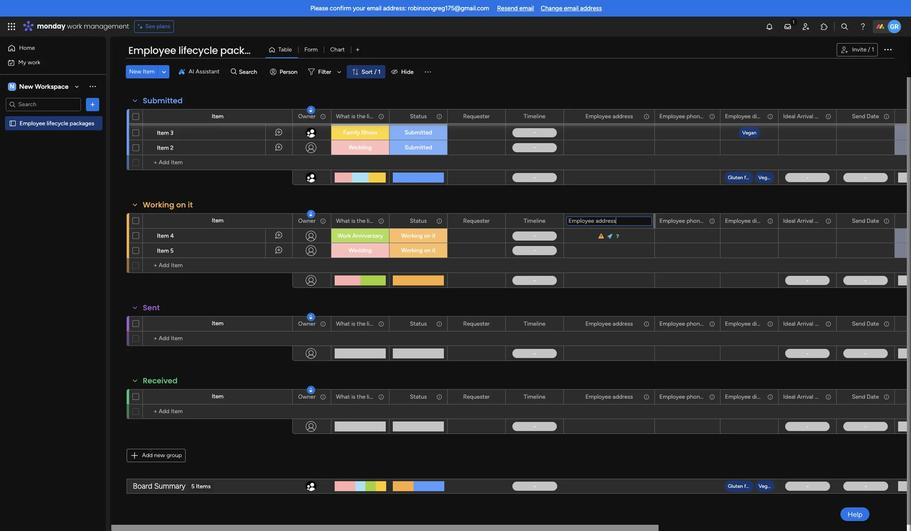 Task type: locate. For each thing, give the bounding box(es) containing it.
Working on it field
[[141, 200, 195, 211]]

0 horizontal spatial new
[[19, 82, 33, 90]]

3 what from the top
[[336, 321, 350, 328]]

2 owner from the top
[[298, 218, 316, 225]]

0 horizontal spatial email
[[367, 5, 382, 12]]

2 timeline from the top
[[524, 218, 546, 225]]

3 owner field from the top
[[296, 320, 318, 329]]

column information image for third ideal arrival date field from the bottom
[[826, 218, 832, 225]]

column information image for 1st what is the life event? field from the top of the page
[[378, 113, 385, 120]]

2 requester from the top
[[464, 218, 490, 225]]

2 employee phone number from the top
[[660, 218, 725, 225]]

what is the life event?
[[336, 113, 394, 120], [336, 218, 394, 225], [336, 321, 394, 328], [336, 394, 394, 401]]

email right the your
[[367, 5, 382, 12]]

1 horizontal spatial new
[[129, 68, 141, 75]]

4 requester from the top
[[464, 394, 490, 401]]

1 vertical spatial wedding
[[349, 247, 372, 254]]

on inside "working on it" field
[[176, 200, 186, 210]]

employee lifecycle packages inside employee lifecycle packages "list box"
[[20, 120, 94, 127]]

1 what from the top
[[336, 113, 350, 120]]

1 employee dietary restriction field from the top
[[723, 112, 799, 121]]

search everything image
[[841, 22, 849, 31]]

work inside button
[[28, 59, 40, 66]]

/ for sort
[[375, 68, 377, 75]]

priority image
[[907, 112, 912, 122], [907, 216, 912, 226], [907, 319, 912, 329]]

see plans
[[145, 23, 170, 30]]

the
[[357, 113, 366, 120], [357, 218, 366, 225], [357, 321, 366, 328], [357, 394, 366, 401]]

please confirm your email address: robinsongreg175@gmail.com
[[311, 5, 490, 12]]

owner
[[298, 113, 316, 120], [298, 218, 316, 225], [298, 321, 316, 328], [298, 394, 316, 401]]

3 event? from the top
[[377, 321, 394, 328]]

1 vertical spatial + add item text field
[[147, 334, 289, 344]]

working inside field
[[143, 200, 174, 210]]

1 vertical spatial free
[[745, 175, 754, 181]]

0 vertical spatial sort desc image
[[309, 107, 313, 113]]

1 vertical spatial work
[[28, 59, 40, 66]]

options image
[[89, 100, 97, 109]]

2 what from the top
[[336, 218, 350, 225]]

1 horizontal spatial lifecycle
[[179, 44, 218, 57]]

lifecycle up ai assistant button
[[179, 44, 218, 57]]

packages up search field
[[220, 44, 269, 57]]

is for 1st what is the life event? field from the top of the page
[[352, 113, 356, 120]]

Ideal Arrival Date field
[[782, 112, 828, 121], [782, 217, 828, 226], [782, 320, 828, 329], [782, 393, 828, 402]]

employee inside field
[[128, 44, 176, 57]]

0 vertical spatial 5
[[170, 248, 174, 255]]

3 send from the top
[[853, 321, 866, 328]]

is for 2nd what is the life event? field from the bottom of the page
[[352, 321, 356, 328]]

new right n
[[19, 82, 33, 90]]

2 requester field from the top
[[461, 217, 492, 226]]

owner field for sort desc icon
[[296, 217, 318, 226]]

employee lifecycle packages up ai assistant button
[[128, 44, 269, 57]]

0 horizontal spatial /
[[375, 68, 377, 75]]

1 status from the top
[[410, 113, 427, 120]]

4 arrival from the top
[[798, 394, 814, 401]]

work right my
[[28, 59, 40, 66]]

1 priority image from the top
[[907, 112, 912, 122]]

0 horizontal spatial employee lifecycle packages
[[20, 120, 94, 127]]

item
[[143, 68, 155, 75], [212, 113, 224, 120], [157, 130, 169, 137], [157, 145, 169, 152], [212, 217, 224, 224], [157, 233, 169, 240], [157, 248, 169, 255], [212, 320, 224, 327], [212, 394, 224, 401]]

4 number from the top
[[705, 394, 725, 401]]

gluten
[[737, 116, 752, 121], [728, 175, 744, 181], [728, 484, 744, 490]]

2 vertical spatial working
[[401, 247, 423, 254]]

2 status from the top
[[410, 218, 427, 225]]

column information image
[[709, 113, 716, 120], [884, 113, 891, 120], [436, 218, 443, 225], [768, 218, 774, 225], [884, 218, 891, 225], [378, 321, 385, 328], [436, 321, 443, 328], [644, 321, 650, 328], [768, 321, 774, 328], [826, 321, 832, 328], [320, 394, 327, 401], [436, 394, 443, 401], [644, 394, 650, 401]]

0 horizontal spatial lifecycle
[[47, 120, 68, 127]]

item 5
[[157, 248, 174, 255]]

0 horizontal spatial packages
[[70, 120, 94, 127]]

employee
[[128, 44, 176, 57], [586, 113, 612, 120], [660, 113, 686, 120], [726, 113, 751, 120], [20, 120, 45, 127], [660, 218, 686, 225], [726, 218, 751, 225], [586, 321, 612, 328], [660, 321, 686, 328], [726, 321, 751, 328], [586, 394, 612, 401], [660, 394, 686, 401], [726, 394, 751, 401]]

wedding
[[349, 144, 372, 151], [349, 247, 372, 254]]

5
[[170, 248, 174, 255], [191, 483, 195, 491]]

1 right sort
[[378, 68, 381, 75]]

0 vertical spatial lifecycle
[[179, 44, 218, 57]]

change email address
[[541, 5, 602, 12]]

1 vertical spatial 5
[[191, 483, 195, 491]]

home
[[19, 44, 35, 52]]

Employee lifecycle packages field
[[126, 44, 269, 58]]

timeline for first timeline field
[[524, 113, 546, 120]]

illness
[[362, 129, 378, 136]]

0 vertical spatial 1
[[872, 46, 875, 53]]

2 vertical spatial employee address
[[586, 394, 633, 401]]

3 + add item text field from the top
[[147, 407, 289, 417]]

number
[[705, 113, 725, 120], [705, 218, 725, 225], [705, 321, 725, 328], [705, 394, 725, 401]]

employee lifecycle packages inside employee lifecycle packages field
[[128, 44, 269, 57]]

2 employee phone number field from the top
[[658, 217, 725, 226]]

help image
[[859, 22, 868, 31]]

event?
[[377, 113, 394, 120], [377, 218, 394, 225], [377, 321, 394, 328], [377, 394, 394, 401]]

/ right invite at top
[[869, 46, 871, 53]]

option
[[0, 116, 106, 118]]

2 vertical spatial sort desc image
[[309, 388, 313, 394]]

new inside "button"
[[129, 68, 141, 75]]

1 horizontal spatial /
[[869, 46, 871, 53]]

5 down 4
[[170, 248, 174, 255]]

2 wedding from the top
[[349, 247, 372, 254]]

board
[[133, 482, 152, 491]]

+ Add Item text field
[[147, 261, 289, 271], [147, 334, 289, 344], [147, 407, 289, 417]]

employee lifecycle packages down search in workspace field
[[20, 120, 94, 127]]

employee dietary restriction
[[726, 113, 799, 120], [726, 218, 799, 225], [726, 321, 799, 328], [726, 394, 799, 401]]

workspace image
[[8, 82, 16, 91]]

please
[[311, 5, 328, 12]]

Employee phone number field
[[658, 112, 725, 121], [658, 217, 725, 226], [658, 320, 725, 329], [658, 393, 725, 402]]

4 what is the life event? from the top
[[336, 394, 394, 401]]

inbox image
[[784, 22, 792, 31]]

requester
[[464, 113, 490, 120], [464, 218, 490, 225], [464, 321, 490, 328], [464, 394, 490, 401]]

Employee address field
[[584, 112, 635, 121], [584, 320, 635, 329], [584, 393, 635, 402]]

number for 4th the employee phone number field from the bottom of the page
[[705, 113, 725, 120]]

submitted
[[143, 96, 183, 106], [405, 115, 432, 122], [405, 129, 432, 136], [405, 144, 432, 151]]

2 send from the top
[[853, 218, 866, 225]]

1 horizontal spatial work
[[67, 22, 82, 31]]

requester for 2nd requester field from the bottom of the page
[[464, 321, 490, 328]]

Timeline field
[[522, 112, 548, 121], [522, 217, 548, 226], [522, 320, 548, 329], [522, 393, 548, 402]]

4 send date field from the top
[[850, 393, 882, 402]]

n
[[10, 83, 14, 90]]

ai
[[189, 68, 194, 75]]

2 vertical spatial gluten
[[728, 484, 744, 490]]

0 vertical spatial it
[[188, 200, 193, 210]]

0 vertical spatial work
[[67, 22, 82, 31]]

0 vertical spatial new
[[129, 68, 141, 75]]

2 the from the top
[[357, 218, 366, 225]]

1 vertical spatial employee address field
[[584, 320, 635, 329]]

None field
[[567, 217, 652, 226]]

/ for invite
[[869, 46, 871, 53]]

3 send date from the top
[[853, 321, 880, 328]]

0 horizontal spatial 1
[[378, 68, 381, 75]]

timeline for 3rd timeline field from the top of the page
[[524, 321, 546, 328]]

1 horizontal spatial employee lifecycle packages
[[128, 44, 269, 57]]

apps image
[[821, 22, 829, 31]]

it inside field
[[188, 200, 193, 210]]

new
[[129, 68, 141, 75], [19, 82, 33, 90]]

employee phone number
[[660, 113, 725, 120], [660, 218, 725, 225], [660, 321, 725, 328], [660, 394, 725, 401]]

is
[[352, 113, 356, 120], [352, 218, 356, 225], [352, 321, 356, 328], [352, 394, 356, 401]]

greg robinson image
[[888, 20, 902, 33]]

3 is from the top
[[352, 321, 356, 328]]

/ right sort
[[375, 68, 377, 75]]

lifecycle inside "list box"
[[47, 120, 68, 127]]

packages down options icon
[[70, 120, 94, 127]]

Search field
[[237, 66, 262, 78]]

1 horizontal spatial 5
[[191, 483, 195, 491]]

work right monday
[[67, 22, 82, 31]]

1 inside button
[[872, 46, 875, 53]]

4 status from the top
[[410, 394, 427, 401]]

free
[[753, 116, 762, 121], [745, 175, 754, 181], [745, 484, 754, 490]]

Owner field
[[296, 112, 318, 121], [296, 217, 318, 226], [296, 320, 318, 329], [296, 393, 318, 402]]

1 vertical spatial employee lifecycle packages
[[20, 120, 94, 127]]

2 owner field from the top
[[296, 217, 318, 226]]

work anniversary
[[338, 233, 383, 240]]

submitted inside field
[[143, 96, 183, 106]]

it
[[188, 200, 193, 210], [432, 233, 436, 240], [432, 247, 436, 254]]

life
[[367, 113, 375, 120], [367, 218, 375, 225], [367, 321, 375, 328], [367, 394, 375, 401]]

What is the life event? field
[[334, 112, 394, 121], [334, 217, 394, 226], [334, 320, 394, 329], [334, 393, 394, 402]]

/ inside button
[[869, 46, 871, 53]]

invite
[[853, 46, 867, 53]]

status for third 'status' field from the bottom of the page
[[410, 218, 427, 225]]

change email address link
[[541, 5, 602, 12]]

2 restriction from the top
[[772, 218, 799, 225]]

number for 3rd the employee phone number field from the top of the page
[[705, 321, 725, 328]]

1 owner from the top
[[298, 113, 316, 120]]

4 timeline from the top
[[524, 394, 546, 401]]

2 horizontal spatial email
[[564, 5, 579, 12]]

item 3
[[157, 130, 174, 137]]

send for 1st send date field from the bottom
[[853, 394, 866, 401]]

date
[[815, 113, 828, 120], [867, 113, 880, 120], [815, 218, 828, 225], [867, 218, 880, 225], [815, 321, 828, 328], [867, 321, 880, 328], [815, 394, 828, 401], [867, 394, 880, 401]]

sort desc image
[[309, 107, 313, 113], [309, 315, 313, 320], [309, 388, 313, 394]]

dietary
[[753, 113, 771, 120], [753, 218, 771, 225], [753, 321, 771, 328], [753, 394, 771, 401]]

1 restriction from the top
[[772, 113, 799, 120]]

timeline
[[524, 113, 546, 120], [524, 218, 546, 225], [524, 321, 546, 328], [524, 394, 546, 401]]

gluten free
[[737, 116, 762, 121], [728, 175, 754, 181], [728, 484, 754, 490]]

filter button
[[305, 65, 344, 79]]

2 vertical spatial employee address field
[[584, 393, 635, 402]]

wedding down family illness
[[349, 144, 372, 151]]

1 vertical spatial 1
[[378, 68, 381, 75]]

add
[[142, 453, 153, 460]]

new left the angle down icon
[[129, 68, 141, 75]]

0 vertical spatial on
[[176, 200, 186, 210]]

4 the from the top
[[357, 394, 366, 401]]

workspace options image
[[89, 82, 97, 91]]

new inside workspace selection element
[[19, 82, 33, 90]]

0 horizontal spatial 5
[[170, 248, 174, 255]]

column information image for third employee address "field" from the bottom
[[644, 113, 650, 120]]

send date
[[853, 113, 880, 120], [853, 218, 880, 225], [853, 321, 880, 328], [853, 394, 880, 401]]

ai assistant button
[[175, 65, 223, 79]]

Employee dietary restriction field
[[723, 112, 799, 121], [723, 217, 799, 226], [723, 320, 799, 329], [723, 393, 799, 402]]

event? for 2nd what is the life event? field from the bottom of the page
[[377, 321, 394, 328]]

rocket image
[[608, 234, 614, 239]]

2 is from the top
[[352, 218, 356, 225]]

employee address
[[586, 113, 633, 120], [586, 321, 633, 328], [586, 394, 633, 401]]

is for fourth what is the life event? field
[[352, 394, 356, 401]]

lifecycle down search in workspace field
[[47, 120, 68, 127]]

1 email from the left
[[367, 5, 382, 12]]

send
[[853, 113, 866, 120], [853, 218, 866, 225], [853, 321, 866, 328], [853, 394, 866, 401]]

new item
[[129, 68, 155, 75]]

1 timeline from the top
[[524, 113, 546, 120]]

select product image
[[7, 22, 16, 31]]

ideal
[[784, 113, 796, 120], [784, 218, 796, 225], [784, 321, 796, 328], [784, 394, 796, 401]]

anniversary
[[353, 233, 383, 240]]

1 horizontal spatial packages
[[220, 44, 269, 57]]

3 the from the top
[[357, 321, 366, 328]]

1 vertical spatial employee address
[[586, 321, 633, 328]]

sent
[[143, 303, 160, 313]]

notifications image
[[766, 22, 774, 31]]

email right 'resend'
[[520, 5, 534, 12]]

lifecycle
[[179, 44, 218, 57], [47, 120, 68, 127]]

1 image
[[790, 17, 798, 26]]

+ Add Item text field
[[147, 158, 289, 168]]

0 vertical spatial employee address field
[[584, 112, 635, 121]]

1 right invite at top
[[872, 46, 875, 53]]

0 vertical spatial working on it
[[143, 200, 193, 210]]

0 vertical spatial employee address
[[586, 113, 633, 120]]

3 arrival from the top
[[798, 321, 814, 328]]

2 vertical spatial priority image
[[907, 319, 912, 329]]

4 owner field from the top
[[296, 393, 318, 402]]

3 email from the left
[[564, 5, 579, 12]]

email for resend email
[[520, 5, 534, 12]]

1 vertical spatial lifecycle
[[47, 120, 68, 127]]

2 vertical spatial vegan
[[759, 484, 773, 490]]

1 horizontal spatial 1
[[872, 46, 875, 53]]

0 vertical spatial wedding
[[349, 144, 372, 151]]

3 timeline field from the top
[[522, 320, 548, 329]]

0 vertical spatial employee lifecycle packages
[[128, 44, 269, 57]]

1 vertical spatial priority image
[[907, 216, 912, 226]]

add view image
[[356, 47, 360, 53]]

1 vertical spatial it
[[432, 233, 436, 240]]

vegan
[[743, 130, 757, 136], [759, 175, 773, 181], [759, 484, 773, 490]]

1 send from the top
[[853, 113, 866, 120]]

ai logo image
[[179, 69, 185, 75]]

v2 search image
[[231, 67, 237, 77]]

1 horizontal spatial email
[[520, 5, 534, 12]]

1 arrival from the top
[[798, 113, 814, 120]]

1 vertical spatial vegan
[[759, 175, 773, 181]]

1 requester from the top
[[464, 113, 490, 120]]

2 employee dietary restriction from the top
[[726, 218, 799, 225]]

send for second send date field from the top of the page
[[853, 218, 866, 225]]

sort desc image
[[309, 212, 313, 217]]

3 employee address from the top
[[586, 394, 633, 401]]

employee phone number for 3rd the employee phone number field from the top of the page
[[660, 321, 725, 328]]

new
[[154, 453, 165, 460]]

1
[[872, 46, 875, 53], [378, 68, 381, 75]]

0 horizontal spatial work
[[28, 59, 40, 66]]

0 vertical spatial + add item text field
[[147, 261, 289, 271]]

1 is from the top
[[352, 113, 356, 120]]

0 vertical spatial working
[[143, 200, 174, 210]]

is for 2nd what is the life event? field from the top of the page
[[352, 218, 356, 225]]

4 life from the top
[[367, 394, 375, 401]]

3 requester from the top
[[464, 321, 490, 328]]

packages
[[220, 44, 269, 57], [70, 120, 94, 127]]

employee lifecycle packages
[[128, 44, 269, 57], [20, 120, 94, 127]]

number for 4th the employee phone number field from the top
[[705, 394, 725, 401]]

column information image for first employee dietary restriction field from the top
[[768, 113, 774, 120]]

3 dietary from the top
[[753, 321, 771, 328]]

table
[[278, 46, 292, 53]]

invite / 1 button
[[837, 43, 878, 57]]

4 send date from the top
[[853, 394, 880, 401]]

email
[[367, 5, 382, 12], [520, 5, 534, 12], [564, 5, 579, 12]]

Requester field
[[461, 112, 492, 121], [461, 217, 492, 226], [461, 320, 492, 329], [461, 393, 492, 402]]

3 what is the life event? from the top
[[336, 321, 394, 328]]

1 employee phone number field from the top
[[658, 112, 725, 121]]

1 ideal arrival date field from the top
[[782, 112, 828, 121]]

chart
[[330, 46, 345, 53]]

5 left items on the bottom left
[[191, 483, 195, 491]]

4 employee phone number from the top
[[660, 394, 725, 401]]

employee lifecycle packages list box
[[0, 115, 106, 243]]

2 send date from the top
[[853, 218, 880, 225]]

4 timeline field from the top
[[522, 393, 548, 402]]

2 vertical spatial free
[[745, 484, 754, 490]]

the for 2nd what is the life event? field from the bottom of the page
[[357, 321, 366, 328]]

working on it
[[143, 200, 193, 210], [401, 233, 436, 240], [401, 247, 436, 254]]

on
[[176, 200, 186, 210], [424, 233, 431, 240], [424, 247, 431, 254]]

priority image
[[907, 392, 912, 402]]

packages inside employee lifecycle packages "list box"
[[70, 120, 94, 127]]

2 arrival from the top
[[798, 218, 814, 225]]

4 ideal arrival date from the top
[[784, 394, 828, 401]]

1 vertical spatial /
[[375, 68, 377, 75]]

1 vertical spatial sort desc image
[[309, 315, 313, 320]]

2 vertical spatial + add item text field
[[147, 407, 289, 417]]

arrival
[[798, 113, 814, 120], [798, 218, 814, 225], [798, 321, 814, 328], [798, 394, 814, 401]]

0 vertical spatial priority image
[[907, 112, 912, 122]]

Send Date field
[[850, 112, 882, 121], [850, 217, 882, 226], [850, 320, 882, 329], [850, 393, 882, 402]]

1 vertical spatial packages
[[70, 120, 94, 127]]

column information image for first employee dietary restriction field from the bottom
[[768, 394, 774, 401]]

1 timeline field from the top
[[522, 112, 548, 121]]

column information image for owner field related to 2nd sort desc image from the bottom
[[320, 321, 327, 328]]

column information image for 1st send date field from the bottom
[[884, 394, 891, 401]]

0 vertical spatial packages
[[220, 44, 269, 57]]

monday work management
[[37, 22, 129, 31]]

1 for invite / 1
[[872, 46, 875, 53]]

event? for 2nd what is the life event? field from the top of the page
[[377, 218, 394, 225]]

4 status field from the top
[[408, 393, 429, 402]]

2 employee address from the top
[[586, 321, 633, 328]]

column information image
[[320, 113, 327, 120], [378, 113, 385, 120], [436, 113, 443, 120], [644, 113, 650, 120], [768, 113, 774, 120], [826, 113, 832, 120], [320, 218, 327, 225], [378, 218, 385, 225], [709, 218, 716, 225], [826, 218, 832, 225], [320, 321, 327, 328], [709, 321, 716, 328], [884, 321, 891, 328], [378, 394, 385, 401], [709, 394, 716, 401], [768, 394, 774, 401], [826, 394, 832, 401], [884, 394, 891, 401]]

item inside new item "button"
[[143, 68, 155, 75]]

item 4
[[157, 233, 174, 240]]

person
[[280, 68, 298, 75]]

timeline for third timeline field from the bottom
[[524, 218, 546, 225]]

email right change
[[564, 5, 579, 12]]

add new group
[[142, 453, 182, 460]]

4 is from the top
[[352, 394, 356, 401]]

2 ideal arrival date field from the top
[[782, 217, 828, 226]]

restriction
[[772, 113, 799, 120], [772, 218, 799, 225], [772, 321, 799, 328], [772, 394, 799, 401]]

column information image for first 'status' field
[[436, 113, 443, 120]]

2 timeline field from the top
[[522, 217, 548, 226]]

3 timeline from the top
[[524, 321, 546, 328]]

2 + add item text field from the top
[[147, 334, 289, 344]]

1 what is the life event? field from the top
[[334, 112, 394, 121]]

change
[[541, 5, 563, 12]]

1 vertical spatial new
[[19, 82, 33, 90]]

see plans button
[[134, 20, 174, 33]]

work
[[338, 233, 351, 240]]

4 requester field from the top
[[461, 393, 492, 402]]

column information image for second send date field from the bottom
[[884, 321, 891, 328]]

wedding down work anniversary
[[349, 247, 372, 254]]

1 dietary from the top
[[753, 113, 771, 120]]

0 vertical spatial /
[[869, 46, 871, 53]]

Status field
[[408, 112, 429, 121], [408, 217, 429, 226], [408, 320, 429, 329], [408, 393, 429, 402]]



Task type: describe. For each thing, give the bounding box(es) containing it.
4 owner from the top
[[298, 394, 316, 401]]

employee phone number for 4th the employee phone number field from the bottom of the page
[[660, 113, 725, 120]]

3 life from the top
[[367, 321, 375, 328]]

3 what is the life event? field from the top
[[334, 320, 394, 329]]

email for change email address
[[564, 5, 579, 12]]

3 sort desc image from the top
[[309, 388, 313, 394]]

1 employee dietary restriction from the top
[[726, 113, 799, 120]]

my
[[18, 59, 26, 66]]

2 employee address field from the top
[[584, 320, 635, 329]]

column information image for 3rd the employee phone number field from the top of the page
[[709, 321, 716, 328]]

3 ideal arrival date field from the top
[[782, 320, 828, 329]]

send for second send date field from the bottom
[[853, 321, 866, 328]]

requester for 1st requester field
[[464, 113, 490, 120]]

home button
[[5, 42, 89, 55]]

chart button
[[324, 43, 351, 57]]

1 sort desc image from the top
[[309, 107, 313, 113]]

group
[[167, 453, 182, 460]]

4 ideal arrival date field from the top
[[782, 393, 828, 402]]

4 ideal from the top
[[784, 394, 796, 401]]

your
[[353, 5, 366, 12]]

status for first 'status' field
[[410, 113, 427, 120]]

1 vertical spatial gluten free
[[728, 175, 754, 181]]

working on it inside field
[[143, 200, 193, 210]]

4
[[170, 233, 174, 240]]

employee phone number for 4th the employee phone number field from the top
[[660, 394, 725, 401]]

employee inside "list box"
[[20, 120, 45, 127]]

form
[[305, 46, 318, 53]]

2 what is the life event? field from the top
[[334, 217, 394, 226]]

hide
[[402, 68, 414, 75]]

1 vertical spatial on
[[424, 233, 431, 240]]

help button
[[841, 508, 870, 522]]

question image
[[616, 234, 620, 239]]

column information image for 4th the employee phone number field from the top
[[709, 394, 716, 401]]

requester for 2nd requester field from the top of the page
[[464, 218, 490, 225]]

items
[[196, 483, 211, 491]]

sort / 1
[[362, 68, 381, 75]]

2 sort desc image from the top
[[309, 315, 313, 320]]

5 items
[[191, 483, 211, 491]]

monday
[[37, 22, 65, 31]]

packages inside employee lifecycle packages field
[[220, 44, 269, 57]]

2 ideal arrival date from the top
[[784, 218, 828, 225]]

column information image for sort desc icon owner field
[[320, 218, 327, 225]]

status for first 'status' field from the bottom of the page
[[410, 394, 427, 401]]

column information image for 1st sort desc image from the top of the page's owner field
[[320, 113, 327, 120]]

0 vertical spatial gluten
[[737, 116, 752, 121]]

2 vertical spatial working on it
[[401, 247, 436, 254]]

1 send date field from the top
[[850, 112, 882, 121]]

4 employee dietary restriction field from the top
[[723, 393, 799, 402]]

1 for sort / 1
[[378, 68, 381, 75]]

work for my
[[28, 59, 40, 66]]

lifecycle inside field
[[179, 44, 218, 57]]

1 employee address from the top
[[586, 113, 633, 120]]

options image
[[883, 44, 893, 54]]

1 ideal arrival date from the top
[[784, 113, 828, 120]]

3 employee dietary restriction field from the top
[[723, 320, 799, 329]]

1 send date from the top
[[853, 113, 880, 120]]

ai assistant
[[189, 68, 220, 75]]

3 employee phone number field from the top
[[658, 320, 725, 329]]

1 life from the top
[[367, 113, 375, 120]]

event? for fourth what is the life event? field
[[377, 394, 394, 401]]

column information image for first ideal arrival date field from the top
[[826, 113, 832, 120]]

workspace selection element
[[8, 82, 70, 92]]

4 phone from the top
[[687, 394, 704, 401]]

1 status field from the top
[[408, 112, 429, 121]]

workspace
[[35, 82, 69, 90]]

4 employee dietary restriction from the top
[[726, 394, 799, 401]]

2 what is the life event? from the top
[[336, 218, 394, 225]]

2 phone from the top
[[687, 218, 704, 225]]

4 what is the life event? field from the top
[[334, 393, 394, 402]]

Search in workspace field
[[17, 100, 69, 109]]

send for 1st send date field from the top
[[853, 113, 866, 120]]

2 dietary from the top
[[753, 218, 771, 225]]

0 vertical spatial gluten free
[[737, 116, 762, 121]]

2 send date field from the top
[[850, 217, 882, 226]]

new workspace
[[19, 82, 69, 90]]

sort
[[362, 68, 373, 75]]

2 employee dietary restriction field from the top
[[723, 217, 799, 226]]

my work button
[[5, 56, 89, 69]]

1 vertical spatial working on it
[[401, 233, 436, 240]]

person button
[[267, 65, 303, 79]]

1 employee address field from the top
[[584, 112, 635, 121]]

form button
[[298, 43, 324, 57]]

4 dietary from the top
[[753, 394, 771, 401]]

owner field for 1st sort desc image from the top of the page
[[296, 112, 318, 121]]

received
[[143, 376, 178, 386]]

column information image for fourth what is the life event? field
[[378, 394, 385, 401]]

2 vertical spatial on
[[424, 247, 431, 254]]

the for 2nd what is the life event? field from the top of the page
[[357, 218, 366, 225]]

management
[[84, 22, 129, 31]]

1 wedding from the top
[[349, 144, 372, 151]]

my work
[[18, 59, 40, 66]]

3 employee address field from the top
[[584, 393, 635, 402]]

plans
[[157, 23, 170, 30]]

angle down image
[[162, 69, 166, 75]]

Submitted field
[[141, 96, 185, 106]]

filter
[[318, 68, 332, 75]]

new for new item
[[129, 68, 141, 75]]

3 phone from the top
[[687, 321, 704, 328]]

new item button
[[126, 65, 158, 79]]

3 restriction from the top
[[772, 321, 799, 328]]

2 vertical spatial it
[[432, 247, 436, 254]]

resend email link
[[497, 5, 534, 12]]

2 status field from the top
[[408, 217, 429, 226]]

resend email
[[497, 5, 534, 12]]

requester for fourth requester field
[[464, 394, 490, 401]]

family
[[343, 129, 360, 136]]

invite members image
[[802, 22, 811, 31]]

2 vertical spatial gluten free
[[728, 484, 754, 490]]

resend
[[497, 5, 518, 12]]

menu image
[[424, 68, 432, 76]]

summary
[[154, 482, 186, 491]]

owner field for third sort desc image
[[296, 393, 318, 402]]

3 ideal from the top
[[784, 321, 796, 328]]

event? for 1st what is the life event? field from the top of the page
[[377, 113, 394, 120]]

Received field
[[141, 376, 180, 387]]

1 ideal from the top
[[784, 113, 796, 120]]

family illness
[[343, 129, 378, 136]]

number for third the employee phone number field from the bottom of the page
[[705, 218, 725, 225]]

assistant
[[196, 68, 220, 75]]

1 vertical spatial working
[[401, 233, 423, 240]]

work for monday
[[67, 22, 82, 31]]

column information image for first ideal arrival date field from the bottom
[[826, 394, 832, 401]]

0 vertical spatial free
[[753, 116, 762, 121]]

2 life from the top
[[367, 218, 375, 225]]

confirm
[[330, 5, 352, 12]]

Sent field
[[141, 303, 162, 314]]

column information image for 2nd what is the life event? field from the top of the page
[[378, 218, 385, 225]]

item 2
[[157, 145, 174, 152]]

4 restriction from the top
[[772, 394, 799, 401]]

status for second 'status' field from the bottom of the page
[[410, 321, 427, 328]]

3 employee dietary restriction from the top
[[726, 321, 799, 328]]

1 vertical spatial gluten
[[728, 175, 744, 181]]

board summary
[[133, 482, 186, 491]]

timeline for 4th timeline field from the top of the page
[[524, 394, 546, 401]]

employee phone number for third the employee phone number field from the bottom of the page
[[660, 218, 725, 225]]

0 vertical spatial vegan
[[743, 130, 757, 136]]

owner field for 2nd sort desc image from the bottom
[[296, 320, 318, 329]]

warning image
[[599, 234, 605, 239]]

1 what is the life event? from the top
[[336, 113, 394, 120]]

3 requester field from the top
[[461, 320, 492, 329]]

baby
[[354, 115, 367, 122]]

3 owner from the top
[[298, 321, 316, 328]]

address:
[[383, 5, 407, 12]]

1 phone from the top
[[687, 113, 704, 120]]

see
[[145, 23, 155, 30]]

4 what from the top
[[336, 394, 350, 401]]

2 priority image from the top
[[907, 216, 912, 226]]

invite / 1
[[853, 46, 875, 53]]

add new group button
[[127, 450, 186, 463]]

1 requester field from the top
[[461, 112, 492, 121]]

public board image
[[9, 119, 17, 127]]

1 + add item text field from the top
[[147, 261, 289, 271]]

help
[[848, 511, 863, 519]]

new for new workspace
[[19, 82, 33, 90]]

arrow down image
[[334, 67, 344, 77]]

3 ideal arrival date from the top
[[784, 321, 828, 328]]

table button
[[266, 43, 298, 57]]

3 send date field from the top
[[850, 320, 882, 329]]

hide button
[[388, 65, 419, 79]]

3
[[170, 130, 174, 137]]

the for fourth what is the life event? field
[[357, 394, 366, 401]]

robinsongreg175@gmail.com
[[408, 5, 490, 12]]

the for 1st what is the life event? field from the top of the page
[[357, 113, 366, 120]]

4 employee phone number field from the top
[[658, 393, 725, 402]]

3 priority image from the top
[[907, 319, 912, 329]]

2
[[170, 145, 174, 152]]

column information image for third the employee phone number field from the bottom of the page
[[709, 218, 716, 225]]

2 ideal from the top
[[784, 218, 796, 225]]

3 status field from the top
[[408, 320, 429, 329]]



Task type: vqa. For each thing, say whether or not it's contained in the screenshot.
Wedding to the bottom
yes



